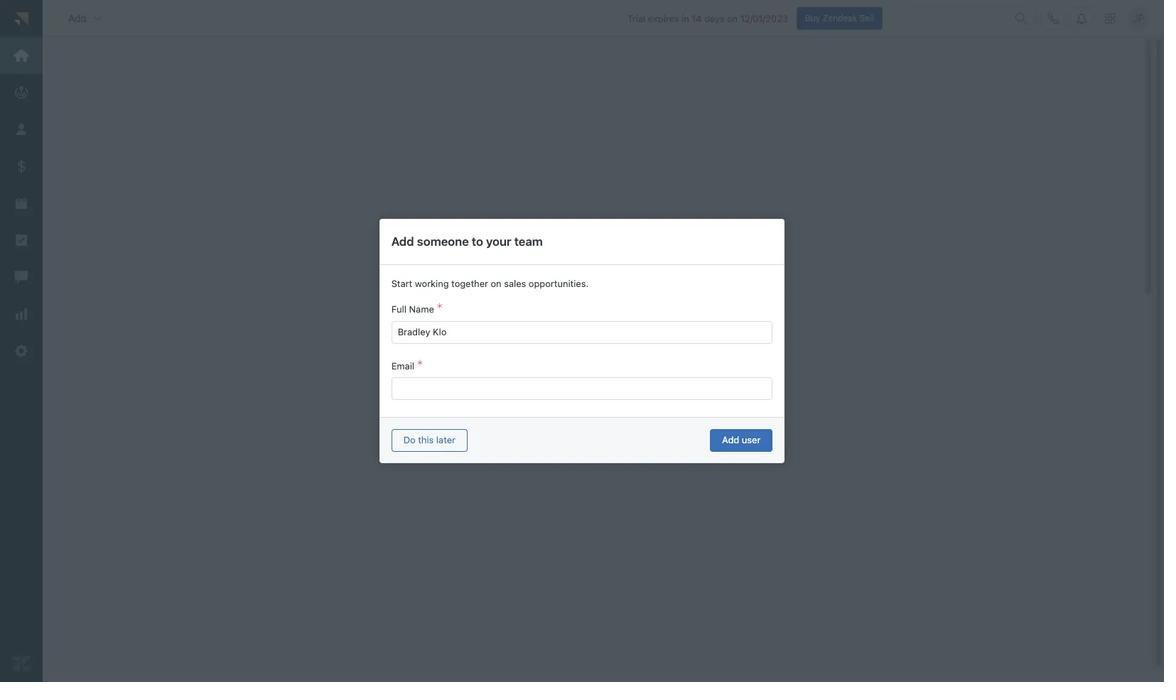 Task type: locate. For each thing, give the bounding box(es) containing it.
add for add user
[[722, 434, 739, 446]]

buy zendesk sell button
[[796, 7, 883, 30]]

Email field
[[398, 378, 761, 399]]

1 vertical spatial on
[[491, 278, 501, 289]]

together
[[451, 278, 488, 289]]

1 horizontal spatial add
[[391, 234, 414, 249]]

add left someone
[[391, 234, 414, 249]]

full name
[[391, 303, 434, 315]]

full
[[391, 303, 406, 315]]

later
[[436, 434, 456, 446]]

1 vertical spatial add
[[391, 234, 414, 249]]

1 horizontal spatial on
[[727, 13, 738, 24]]

user
[[742, 434, 761, 446]]

do this later
[[403, 434, 456, 446]]

asterisk image
[[417, 360, 423, 372]]

do
[[403, 434, 416, 446]]

expires
[[648, 13, 679, 24]]

add someone to your team
[[391, 234, 543, 249]]

zendesk products image
[[1105, 13, 1115, 23]]

chevron down image
[[92, 13, 104, 24]]

team
[[514, 234, 543, 249]]

trial
[[627, 13, 646, 24]]

add for add someone to your team
[[391, 234, 414, 249]]

0 horizontal spatial add
[[68, 12, 87, 24]]

jp button
[[1127, 7, 1150, 30]]

in
[[682, 13, 689, 24]]

14
[[692, 13, 702, 24]]

zendesk
[[823, 13, 857, 23]]

0 horizontal spatial on
[[491, 278, 501, 289]]

add left chevron down image
[[68, 12, 87, 24]]

days
[[704, 13, 725, 24]]

2 vertical spatial add
[[722, 434, 739, 446]]

search image
[[1016, 13, 1027, 24]]

on right 'days'
[[727, 13, 738, 24]]

Full Name field
[[398, 321, 761, 343]]

on left sales
[[491, 278, 501, 289]]

this
[[418, 434, 434, 446]]

on
[[727, 13, 738, 24], [491, 278, 501, 289]]

buy
[[805, 13, 820, 23]]

2 horizontal spatial add
[[722, 434, 739, 446]]

0 vertical spatial add
[[68, 12, 87, 24]]

add
[[68, 12, 87, 24], [391, 234, 414, 249], [722, 434, 739, 446]]

add left user
[[722, 434, 739, 446]]

jp
[[1133, 12, 1144, 24]]

opportunities.
[[529, 278, 589, 289]]



Task type: vqa. For each thing, say whether or not it's contained in the screenshot.
rightmost Add
yes



Task type: describe. For each thing, give the bounding box(es) containing it.
email
[[391, 360, 414, 372]]

add button
[[57, 4, 115, 32]]

0 vertical spatial on
[[727, 13, 738, 24]]

do this later button
[[391, 429, 468, 452]]

start
[[391, 278, 412, 289]]

someone
[[417, 234, 469, 249]]

buy zendesk sell
[[805, 13, 874, 23]]

sell
[[860, 13, 874, 23]]

sales
[[504, 278, 526, 289]]

start working together on sales opportunities.
[[391, 278, 589, 289]]

add user button
[[710, 429, 773, 452]]

trial expires in 14 days on 12/01/2023
[[627, 13, 788, 24]]

calls image
[[1048, 13, 1059, 24]]

asterisk image
[[437, 303, 443, 315]]

add for add
[[68, 12, 87, 24]]

add user
[[722, 434, 761, 446]]

12/01/2023
[[740, 13, 788, 24]]

working
[[415, 278, 449, 289]]

to
[[472, 234, 483, 249]]

your
[[486, 234, 511, 249]]

name
[[409, 303, 434, 315]]

zendesk image
[[12, 655, 31, 673]]

bell image
[[1076, 13, 1087, 24]]



